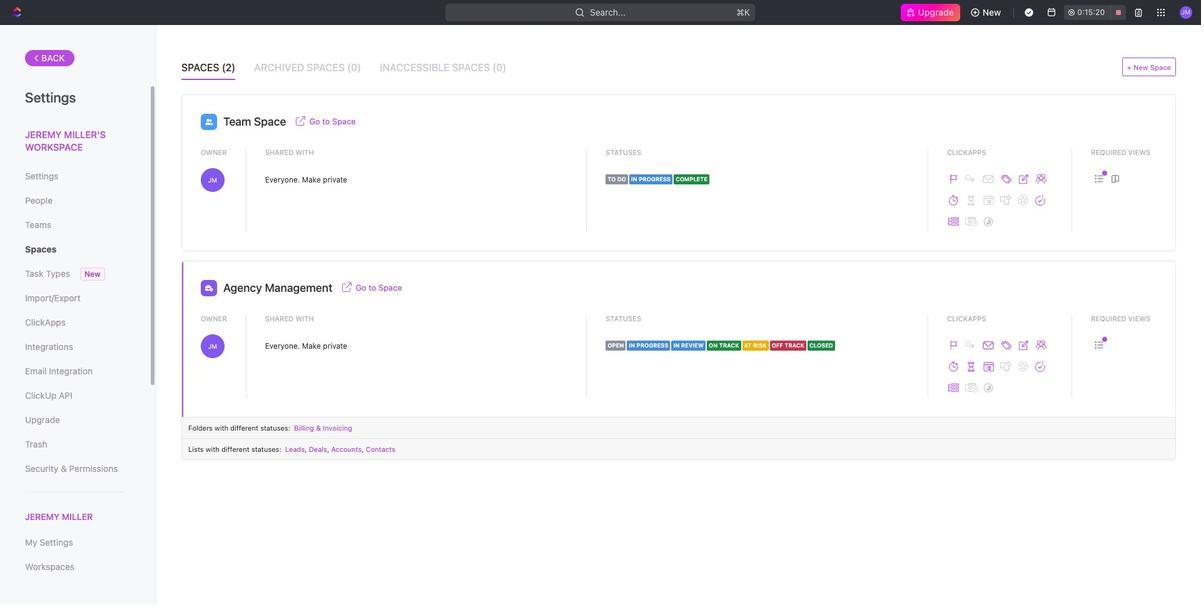 Task type: describe. For each thing, give the bounding box(es) containing it.
statuses: for leads
[[251, 445, 281, 454]]

task
[[25, 268, 43, 279]]

new inside 'settings' element
[[84, 270, 100, 279]]

owner for agency
[[201, 315, 227, 323]]

2 vertical spatial settings
[[40, 538, 73, 548]]

search...
[[590, 7, 626, 18]]

0 vertical spatial jm
[[1182, 8, 1191, 16]]

spaces right 'inaccessible'
[[452, 62, 490, 73]]

archived spaces (0)
[[254, 62, 361, 73]]

2 horizontal spatial new
[[1134, 63, 1149, 71]]

spaces left (2) at the top left of the page
[[181, 62, 219, 73]]

trash link
[[25, 434, 125, 455]]

go for team space
[[309, 116, 320, 126]]

team
[[223, 115, 251, 128]]

teams link
[[25, 215, 125, 236]]

my
[[25, 538, 37, 548]]

+
[[1127, 63, 1132, 71]]

& inside security & permissions link
[[61, 464, 67, 474]]

open in progress in review on track at risk off track closed
[[608, 342, 833, 349]]

1 track from the left
[[719, 342, 739, 349]]

different for lists
[[221, 445, 249, 454]]

1 vertical spatial progress
[[637, 342, 669, 349]]

task types
[[25, 268, 70, 279]]

risk
[[753, 342, 767, 349]]

clickapps for agency management
[[947, 315, 986, 323]]

miller
[[62, 512, 93, 522]]

2 track from the left
[[785, 342, 805, 349]]

go to space for team space
[[309, 116, 356, 126]]

permissions
[[69, 464, 118, 474]]

0 vertical spatial progress
[[639, 176, 671, 183]]

0:15:20
[[1078, 8, 1105, 17]]

statuses for team space
[[606, 148, 641, 156]]

jeremy for jeremy miller's workspace
[[25, 129, 62, 140]]

team space
[[223, 115, 286, 128]]

miller's
[[64, 129, 106, 140]]

1 horizontal spatial &
[[316, 424, 321, 432]]

make for space
[[302, 175, 321, 185]]

to for agency management
[[369, 282, 376, 292]]

private for agency management
[[323, 342, 347, 351]]

jm button for archived spaces
[[201, 168, 227, 192]]

jeremy miller
[[25, 512, 93, 522]]

business time image
[[205, 285, 213, 291]]

clickapps inside clickapps link
[[25, 317, 66, 328]]

0 vertical spatial upgrade
[[918, 7, 954, 18]]

(0) for inaccessible spaces (0)
[[493, 62, 506, 73]]

go to space link for team space
[[309, 115, 356, 126]]

clickup api link
[[25, 385, 125, 407]]

folders with different statuses: billing & invoicing
[[188, 424, 352, 432]]

security & permissions
[[25, 464, 118, 474]]

clickapps for team space
[[947, 148, 986, 156]]

in left review
[[674, 342, 680, 349]]

security & permissions link
[[25, 459, 125, 480]]

off
[[772, 342, 783, 349]]

required views for management
[[1091, 315, 1151, 323]]

inaccessible
[[380, 62, 450, 73]]

different for folders
[[230, 424, 258, 432]]

jeremy for jeremy miller
[[25, 512, 60, 522]]

agency management
[[223, 282, 333, 295]]

spaces link
[[25, 239, 125, 260]]

my settings
[[25, 538, 73, 548]]

spaces (2)
[[181, 62, 235, 73]]

leads
[[285, 445, 305, 454]]

new button
[[965, 3, 1009, 23]]

go for agency management
[[356, 282, 366, 292]]

0 vertical spatial settings
[[25, 89, 76, 106]]

review
[[681, 342, 704, 349]]

types
[[46, 268, 70, 279]]

go to space link for agency management
[[356, 282, 402, 292]]

⌘k
[[737, 7, 750, 18]]

clickapps link
[[25, 312, 125, 333]]

people link
[[25, 190, 125, 211]]

deals
[[309, 445, 327, 454]]

management
[[265, 282, 333, 295]]

accounts
[[331, 445, 362, 454]]

spaces right archived
[[307, 62, 345, 73]]



Task type: vqa. For each thing, say whether or not it's contained in the screenshot.
'do'
yes



Task type: locate. For each thing, give the bounding box(es) containing it.
settings
[[25, 89, 76, 106], [25, 171, 58, 181], [40, 538, 73, 548]]

1 shared with from the top
[[265, 148, 314, 156]]

in
[[631, 176, 637, 183], [629, 342, 635, 349], [674, 342, 680, 349]]

shared for management
[[265, 315, 294, 323]]

, left contacts
[[362, 445, 364, 454]]

email integration
[[25, 366, 93, 377]]

in right open
[[629, 342, 635, 349]]

1 vertical spatial statuses
[[606, 315, 641, 323]]

statuses
[[606, 148, 641, 156], [606, 315, 641, 323]]

2 vertical spatial jm button
[[201, 335, 227, 359]]

2 everyone. from the top
[[265, 342, 300, 351]]

spaces inside 'settings' element
[[25, 244, 57, 255]]

back
[[41, 53, 65, 63]]

1 required from the top
[[1091, 148, 1127, 156]]

track right on
[[719, 342, 739, 349]]

progress right do
[[639, 176, 671, 183]]

owner down 'user group' icon
[[201, 148, 227, 156]]

0 horizontal spatial track
[[719, 342, 739, 349]]

shared down agency management at the top left
[[265, 315, 294, 323]]

1 vertical spatial everyone.
[[265, 342, 300, 351]]

spaces down teams
[[25, 244, 57, 255]]

to
[[322, 116, 330, 126], [608, 176, 616, 183], [369, 282, 376, 292]]

1 views from the top
[[1128, 148, 1151, 156]]

import/export
[[25, 293, 81, 303]]

0 vertical spatial new
[[983, 7, 1001, 18]]

1 vertical spatial required
[[1091, 315, 1127, 323]]

1 horizontal spatial upgrade
[[918, 7, 954, 18]]

complete
[[676, 176, 708, 183]]

workspaces link
[[25, 557, 125, 578]]

shared with for space
[[265, 148, 314, 156]]

shared with for management
[[265, 315, 314, 323]]

required for space
[[1091, 148, 1127, 156]]

private
[[323, 175, 347, 185], [323, 342, 347, 351]]

upgrade link up trash "link"
[[25, 410, 125, 431]]

1 vertical spatial views
[[1128, 315, 1151, 323]]

(0)
[[347, 62, 361, 73], [493, 62, 506, 73]]

, left deals
[[305, 445, 307, 454]]

track right off
[[785, 342, 805, 349]]

email
[[25, 366, 47, 377]]

new
[[983, 7, 1001, 18], [1134, 63, 1149, 71], [84, 270, 100, 279]]

0 vertical spatial go to space
[[309, 116, 356, 126]]

1 vertical spatial shared with
[[265, 315, 314, 323]]

0 vertical spatial jm button
[[1176, 3, 1196, 23]]

to do in progress complete
[[608, 176, 708, 183]]

everyone.
[[265, 175, 300, 185], [265, 342, 300, 351]]

0 horizontal spatial &
[[61, 464, 67, 474]]

2 everyone. make private from the top
[[265, 342, 347, 351]]

1 shared from the top
[[265, 148, 294, 156]]

everyone. make private for management
[[265, 342, 347, 351]]

invoicing
[[323, 424, 352, 432]]

workspace
[[25, 141, 83, 152]]

1 vertical spatial upgrade
[[25, 415, 60, 425]]

to for team space
[[322, 116, 330, 126]]

0 horizontal spatial new
[[84, 270, 100, 279]]

user group image
[[205, 119, 213, 125]]

1 vertical spatial everyone. make private
[[265, 342, 347, 351]]

1 vertical spatial go to space link
[[356, 282, 402, 292]]

jm button
[[1176, 3, 1196, 23], [201, 168, 227, 192], [201, 335, 227, 359]]

owner for team
[[201, 148, 227, 156]]

0 vertical spatial different
[[230, 424, 258, 432]]

settings element
[[0, 25, 156, 606]]

statuses:
[[260, 424, 290, 432], [251, 445, 281, 454]]

2 statuses from the top
[[606, 315, 641, 323]]

archived
[[254, 62, 304, 73]]

, left accounts
[[327, 445, 329, 454]]

1 vertical spatial different
[[221, 445, 249, 454]]

0 horizontal spatial upgrade
[[25, 415, 60, 425]]

0 horizontal spatial go
[[309, 116, 320, 126]]

everyone. make private
[[265, 175, 347, 185], [265, 342, 347, 351]]

2 views from the top
[[1128, 315, 1151, 323]]

upgrade down the clickup
[[25, 415, 60, 425]]

2 jeremy from the top
[[25, 512, 60, 522]]

1 horizontal spatial upgrade link
[[901, 4, 960, 21]]

agency
[[223, 282, 262, 295]]

integration
[[49, 366, 93, 377]]

0 vertical spatial everyone. make private
[[265, 175, 347, 185]]

owner down business time 'icon' on the top of page
[[201, 315, 227, 323]]

2 make from the top
[[302, 342, 321, 351]]

1 vertical spatial jeremy
[[25, 512, 60, 522]]

import/export link
[[25, 288, 125, 309]]

open
[[608, 342, 624, 349]]

jeremy inside jeremy miller's workspace
[[25, 129, 62, 140]]

1 vertical spatial jm button
[[201, 168, 227, 192]]

contacts
[[366, 445, 395, 454]]

progress right open
[[637, 342, 669, 349]]

2 required from the top
[[1091, 315, 1127, 323]]

jm
[[1182, 8, 1191, 16], [208, 176, 217, 184], [208, 343, 217, 350]]

0 vertical spatial everyone.
[[265, 175, 300, 185]]

shared
[[265, 148, 294, 156], [265, 315, 294, 323]]

statuses: down folders with different statuses: billing & invoicing
[[251, 445, 281, 454]]

1 horizontal spatial ,
[[327, 445, 329, 454]]

at
[[744, 342, 752, 349]]

upgrade inside 'settings' element
[[25, 415, 60, 425]]

security
[[25, 464, 58, 474]]

0 vertical spatial statuses
[[606, 148, 641, 156]]

clickup api
[[25, 390, 72, 401]]

1 make from the top
[[302, 175, 321, 185]]

0 horizontal spatial ,
[[305, 445, 307, 454]]

0 vertical spatial &
[[316, 424, 321, 432]]

spaces
[[181, 62, 219, 73], [307, 62, 345, 73], [452, 62, 490, 73], [25, 244, 57, 255]]

0 horizontal spatial to
[[322, 116, 330, 126]]

statuses for agency management
[[606, 315, 641, 323]]

jeremy up workspace
[[25, 129, 62, 140]]

shared down team space
[[265, 148, 294, 156]]

required for management
[[1091, 315, 1127, 323]]

everyone. for management
[[265, 342, 300, 351]]

1 vertical spatial jm
[[208, 176, 217, 184]]

go to space
[[309, 116, 356, 126], [356, 282, 402, 292]]

1 (0) from the left
[[347, 62, 361, 73]]

1 vertical spatial private
[[323, 342, 347, 351]]

+ new space
[[1127, 63, 1171, 71]]

integrations
[[25, 342, 73, 352]]

1 vertical spatial upgrade link
[[25, 410, 125, 431]]

integrations link
[[25, 337, 125, 358]]

2 (0) from the left
[[493, 62, 506, 73]]

1 horizontal spatial new
[[983, 7, 1001, 18]]

0 vertical spatial private
[[323, 175, 347, 185]]

shared with down management
[[265, 315, 314, 323]]

owner
[[201, 148, 227, 156], [201, 315, 227, 323]]

billing
[[294, 424, 314, 432]]

1 vertical spatial go
[[356, 282, 366, 292]]

0 vertical spatial to
[[322, 116, 330, 126]]

api
[[59, 390, 72, 401]]

required views for space
[[1091, 148, 1151, 156]]

1 everyone. make private from the top
[[265, 175, 347, 185]]

go to space for agency management
[[356, 282, 402, 292]]

2 vertical spatial to
[[369, 282, 376, 292]]

statuses: up lists with different statuses: leads , deals , accounts , contacts
[[260, 424, 290, 432]]

2 horizontal spatial to
[[608, 176, 616, 183]]

,
[[305, 445, 307, 454], [327, 445, 329, 454], [362, 445, 364, 454]]

everyone. for space
[[265, 175, 300, 185]]

views
[[1128, 148, 1151, 156], [1128, 315, 1151, 323]]

2 shared from the top
[[265, 315, 294, 323]]

jm button for team space
[[201, 335, 227, 359]]

teams
[[25, 220, 51, 230]]

progress
[[639, 176, 671, 183], [637, 342, 669, 349]]

1 vertical spatial to
[[608, 176, 616, 183]]

statuses: for billing
[[260, 424, 290, 432]]

trash
[[25, 439, 47, 450]]

1 horizontal spatial (0)
[[493, 62, 506, 73]]

0 horizontal spatial upgrade link
[[25, 410, 125, 431]]

settings right my
[[40, 538, 73, 548]]

2 horizontal spatial ,
[[362, 445, 364, 454]]

1 vertical spatial shared
[[265, 315, 294, 323]]

1 vertical spatial go to space
[[356, 282, 402, 292]]

0 vertical spatial jeremy
[[25, 129, 62, 140]]

settings up people
[[25, 171, 58, 181]]

0 vertical spatial upgrade link
[[901, 4, 960, 21]]

in right do
[[631, 176, 637, 183]]

statuses up do
[[606, 148, 641, 156]]

(0) for archived spaces (0)
[[347, 62, 361, 73]]

0 vertical spatial required
[[1091, 148, 1127, 156]]

space
[[1150, 63, 1171, 71], [254, 115, 286, 128], [332, 116, 356, 126], [379, 282, 402, 292]]

lists with different statuses: leads , deals , accounts , contacts
[[188, 445, 395, 454]]

folders
[[188, 424, 213, 432]]

on
[[709, 342, 718, 349]]

1 vertical spatial owner
[[201, 315, 227, 323]]

email integration link
[[25, 361, 125, 382]]

1 jeremy from the top
[[25, 129, 62, 140]]

2 private from the top
[[323, 342, 347, 351]]

0 vertical spatial shared
[[265, 148, 294, 156]]

2 shared with from the top
[[265, 315, 314, 323]]

1 , from the left
[[305, 445, 307, 454]]

1 everyone. from the top
[[265, 175, 300, 185]]

new inside button
[[983, 7, 1001, 18]]

0 vertical spatial shared with
[[265, 148, 314, 156]]

different
[[230, 424, 258, 432], [221, 445, 249, 454]]

upgrade
[[918, 7, 954, 18], [25, 415, 60, 425]]

0 vertical spatial owner
[[201, 148, 227, 156]]

clickapps
[[947, 148, 986, 156], [947, 315, 986, 323], [25, 317, 66, 328]]

0 vertical spatial go to space link
[[309, 115, 356, 126]]

& right security
[[61, 464, 67, 474]]

0 vertical spatial views
[[1128, 148, 1151, 156]]

2 , from the left
[[327, 445, 329, 454]]

2 vertical spatial new
[[84, 270, 100, 279]]

track
[[719, 342, 739, 349], [785, 342, 805, 349]]

0 vertical spatial make
[[302, 175, 321, 185]]

shared with
[[265, 148, 314, 156], [265, 315, 314, 323]]

jeremy miller's workspace
[[25, 129, 106, 152]]

0 vertical spatial go
[[309, 116, 320, 126]]

make for management
[[302, 342, 321, 351]]

1 vertical spatial &
[[61, 464, 67, 474]]

1 private from the top
[[323, 175, 347, 185]]

2 owner from the top
[[201, 315, 227, 323]]

workspaces
[[25, 562, 74, 573]]

make
[[302, 175, 321, 185], [302, 342, 321, 351]]

3 , from the left
[[362, 445, 364, 454]]

go down archived spaces (0)
[[309, 116, 320, 126]]

0:15:20 button
[[1064, 5, 1126, 20]]

settings link
[[25, 166, 125, 187]]

upgrade link
[[901, 4, 960, 21], [25, 410, 125, 431]]

1 owner from the top
[[201, 148, 227, 156]]

0 vertical spatial statuses:
[[260, 424, 290, 432]]

1 horizontal spatial track
[[785, 342, 805, 349]]

1 vertical spatial new
[[1134, 63, 1149, 71]]

2 required views from the top
[[1091, 315, 1151, 323]]

settings down back link
[[25, 89, 76, 106]]

shared for space
[[265, 148, 294, 156]]

different right lists in the left of the page
[[221, 445, 249, 454]]

1 vertical spatial settings
[[25, 171, 58, 181]]

1 statuses from the top
[[606, 148, 641, 156]]

views for agency management
[[1128, 315, 1151, 323]]

go right management
[[356, 282, 366, 292]]

0 horizontal spatial (0)
[[347, 62, 361, 73]]

required
[[1091, 148, 1127, 156], [1091, 315, 1127, 323]]

2 vertical spatial jm
[[208, 343, 217, 350]]

different right folders
[[230, 424, 258, 432]]

upgrade link left new button
[[901, 4, 960, 21]]

do
[[617, 176, 626, 183]]

1 vertical spatial statuses:
[[251, 445, 281, 454]]

0 vertical spatial required views
[[1091, 148, 1151, 156]]

1 required views from the top
[[1091, 148, 1151, 156]]

clickup
[[25, 390, 56, 401]]

1 horizontal spatial to
[[369, 282, 376, 292]]

views for team space
[[1128, 148, 1151, 156]]

jm for team space
[[208, 343, 217, 350]]

my settings link
[[25, 533, 125, 554]]

(2)
[[222, 62, 235, 73]]

jm for archived spaces
[[208, 176, 217, 184]]

private for team space
[[323, 175, 347, 185]]

people
[[25, 195, 53, 206]]

1 vertical spatial make
[[302, 342, 321, 351]]

back link
[[25, 50, 74, 66]]

lists
[[188, 445, 204, 454]]

inaccessible spaces (0)
[[380, 62, 506, 73]]

statuses up open
[[606, 315, 641, 323]]

shared with down team space
[[265, 148, 314, 156]]

closed
[[810, 342, 833, 349]]

go
[[309, 116, 320, 126], [356, 282, 366, 292]]

1 horizontal spatial go
[[356, 282, 366, 292]]

& right billing at the left of the page
[[316, 424, 321, 432]]

upgrade left new button
[[918, 7, 954, 18]]

1 vertical spatial required views
[[1091, 315, 1151, 323]]

with
[[296, 148, 314, 156], [296, 315, 314, 323], [215, 424, 228, 432], [206, 445, 219, 454]]

jeremy up my settings
[[25, 512, 60, 522]]

go to space link
[[309, 115, 356, 126], [356, 282, 402, 292]]

everyone. make private for space
[[265, 175, 347, 185]]



